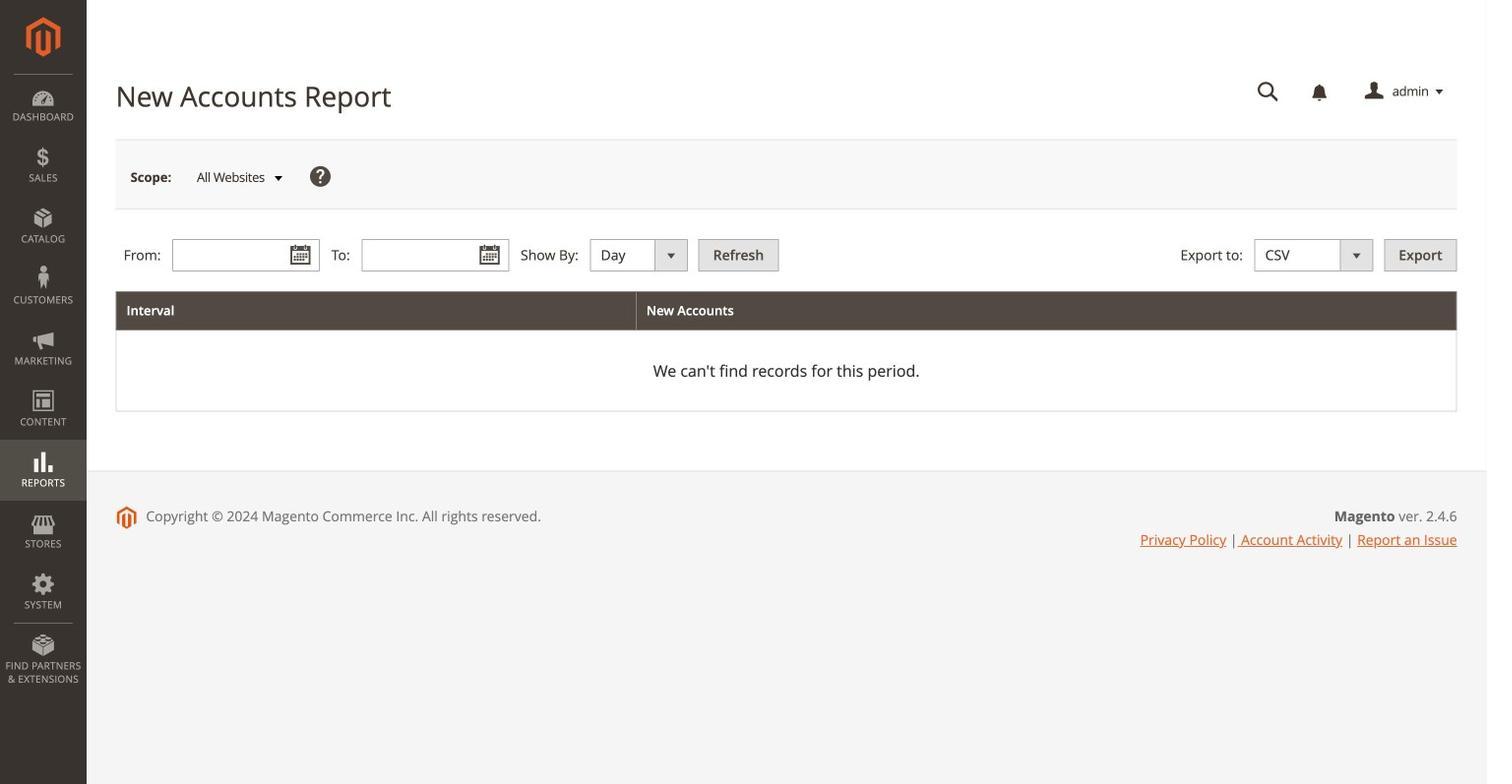 Task type: locate. For each thing, give the bounding box(es) containing it.
menu bar
[[0, 74, 87, 696]]

magento admin panel image
[[26, 17, 61, 57]]

None text field
[[1244, 75, 1293, 109], [172, 239, 320, 272], [362, 239, 509, 272], [1244, 75, 1293, 109], [172, 239, 320, 272], [362, 239, 509, 272]]



